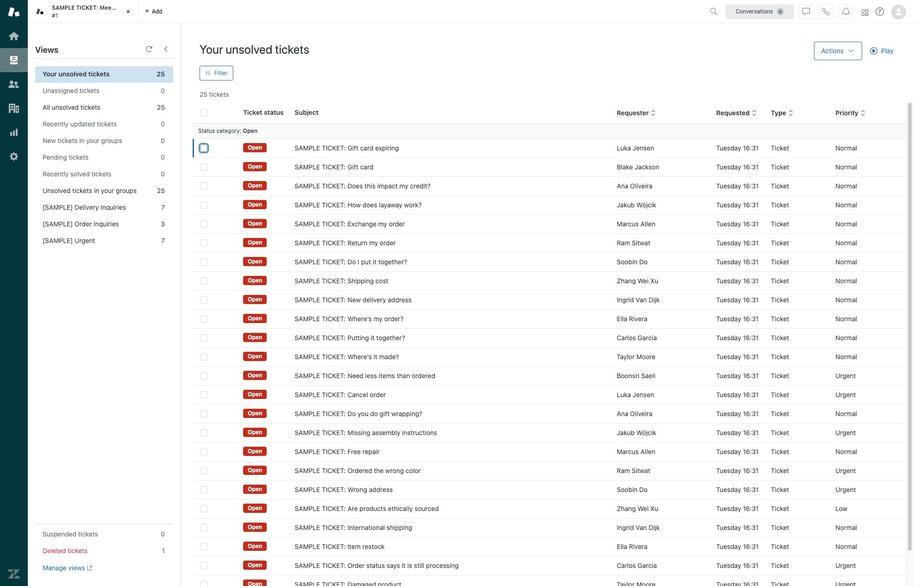 Task type: describe. For each thing, give the bounding box(es) containing it.
3 row from the top
[[193, 177, 906, 196]]

5 row from the top
[[193, 215, 906, 234]]

views image
[[8, 54, 20, 66]]

23 row from the top
[[193, 556, 906, 575]]

close image
[[124, 7, 133, 16]]

main element
[[0, 0, 28, 586]]

6 row from the top
[[193, 234, 906, 253]]

get started image
[[8, 30, 20, 42]]

customers image
[[8, 78, 20, 90]]

21 row from the top
[[193, 518, 906, 537]]

zendesk products image
[[862, 9, 868, 16]]

organizations image
[[8, 102, 20, 114]]

get help image
[[876, 7, 884, 16]]

8 row from the top
[[193, 272, 906, 291]]

22 row from the top
[[193, 537, 906, 556]]

tabs tab list
[[28, 0, 706, 23]]

reporting image
[[8, 126, 20, 138]]

admin image
[[8, 151, 20, 163]]

1 row from the top
[[193, 139, 906, 158]]



Task type: locate. For each thing, give the bounding box(es) containing it.
16 row from the top
[[193, 424, 906, 442]]

15 row from the top
[[193, 405, 906, 424]]

18 row from the top
[[193, 461, 906, 480]]

19 row from the top
[[193, 480, 906, 499]]

13 row from the top
[[193, 367, 906, 386]]

17 row from the top
[[193, 442, 906, 461]]

opens in a new tab image
[[85, 566, 92, 571]]

7 row from the top
[[193, 253, 906, 272]]

4 row from the top
[[193, 196, 906, 215]]

refresh views pane image
[[145, 45, 153, 53]]

tab
[[28, 0, 139, 23]]

9 row from the top
[[193, 291, 906, 310]]

row
[[193, 139, 906, 158], [193, 158, 906, 177], [193, 177, 906, 196], [193, 196, 906, 215], [193, 215, 906, 234], [193, 234, 906, 253], [193, 253, 906, 272], [193, 272, 906, 291], [193, 291, 906, 310], [193, 310, 906, 329], [193, 329, 906, 348], [193, 348, 906, 367], [193, 367, 906, 386], [193, 386, 906, 405], [193, 405, 906, 424], [193, 424, 906, 442], [193, 442, 906, 461], [193, 461, 906, 480], [193, 480, 906, 499], [193, 499, 906, 518], [193, 518, 906, 537], [193, 537, 906, 556], [193, 556, 906, 575], [193, 575, 906, 586]]

11 row from the top
[[193, 329, 906, 348]]

20 row from the top
[[193, 499, 906, 518]]

zendesk image
[[8, 568, 20, 580]]

10 row from the top
[[193, 310, 906, 329]]

12 row from the top
[[193, 348, 906, 367]]

button displays agent's chat status as invisible. image
[[803, 8, 810, 15]]

notifications image
[[842, 8, 850, 15]]

hide panel views image
[[162, 45, 169, 53]]

14 row from the top
[[193, 386, 906, 405]]

2 row from the top
[[193, 158, 906, 177]]

24 row from the top
[[193, 575, 906, 586]]

zendesk support image
[[8, 6, 20, 18]]



